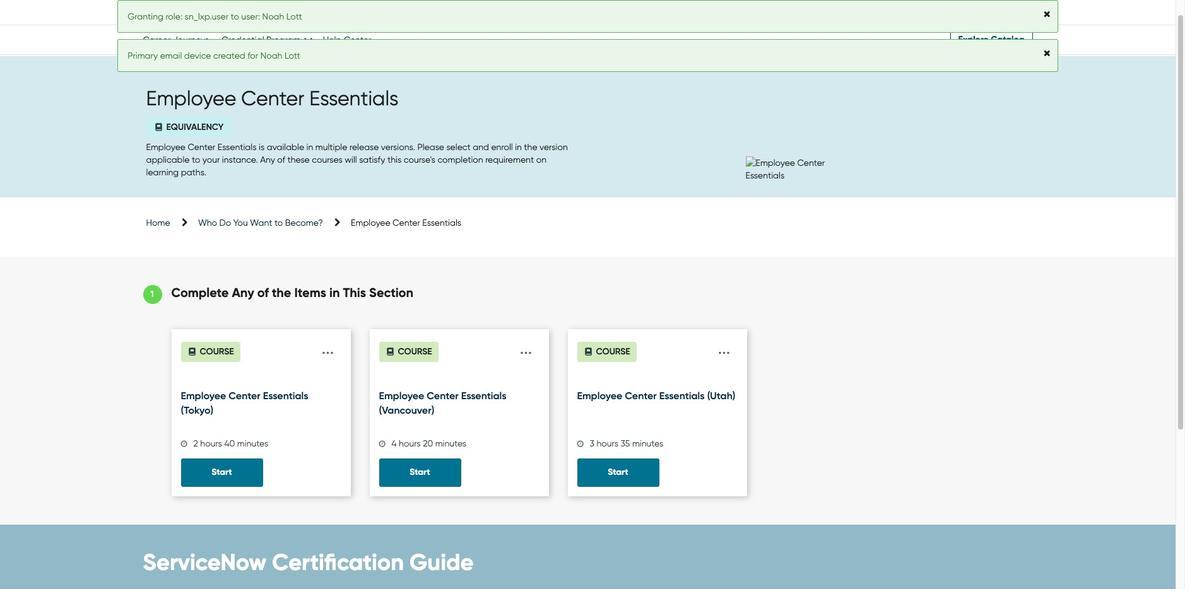 Task type: locate. For each thing, give the bounding box(es) containing it.
career journeys
[[143, 35, 209, 45]]

employee center essentials (utah)
[[577, 390, 736, 402]]

employee for (vancouver)
[[379, 390, 424, 402]]

0 vertical spatial noah
[[262, 11, 284, 21]]

3 hours from the left
[[597, 438, 619, 448]]

home link
[[146, 218, 170, 228]]

who
[[198, 218, 217, 228]]

2 hours 40 minutes
[[191, 438, 269, 448]]

1 ... button from the left
[[318, 338, 338, 362]]

requirement
[[486, 154, 534, 165]]

0 horizontal spatial in
[[307, 142, 313, 152]]

0 vertical spatial to
[[231, 11, 239, 21]]

role:
[[166, 11, 183, 21]]

1 horizontal spatial minutes
[[435, 438, 467, 448]]

status
[[118, 0, 1058, 78]]

device
[[184, 51, 211, 61]]

version
[[540, 142, 568, 152]]

start down 40
[[212, 467, 232, 478]]

the
[[524, 142, 538, 152], [272, 285, 291, 300]]

email
[[160, 51, 182, 61]]

40
[[224, 438, 235, 448]]

in up these
[[307, 142, 313, 152]]

in left this
[[330, 285, 340, 300]]

1 horizontal spatial in
[[330, 285, 340, 300]]

3 ... button from the left
[[714, 338, 734, 362]]

want
[[250, 218, 272, 228]]

start down 4 hours 20 minutes
[[410, 467, 430, 478]]

granting
[[128, 11, 163, 21]]

employee inside employee center essentials is available in multiple release versions. please select and enroll in the version applicable to your instance. any of these courses will satisfy this course's completion requirement on learning paths.
[[146, 142, 186, 152]]

0 horizontal spatial start link
[[181, 459, 263, 487]]

any inside employee center essentials is available in multiple release versions. please select and enroll in the version applicable to your instance. any of these courses will satisfy this course's completion requirement on learning paths.
[[260, 154, 275, 165]]

1 hours from the left
[[200, 438, 222, 448]]

employee inside employee center essentials (tokyo)
[[181, 390, 226, 402]]

hours for employee center essentials (utah)
[[597, 438, 619, 448]]

start link down 4 hours 20 minutes
[[379, 459, 461, 487]]

1 horizontal spatial hours
[[399, 438, 421, 448]]

any right complete
[[232, 285, 254, 300]]

of left items
[[257, 285, 269, 300]]

2 horizontal spatial start
[[608, 467, 629, 478]]

will
[[345, 154, 357, 165]]

completion
[[438, 154, 483, 165]]

0 horizontal spatial minutes
[[237, 438, 269, 448]]

0 vertical spatial the
[[524, 142, 538, 152]]

...
[[322, 338, 334, 358], [520, 338, 532, 358], [718, 338, 730, 358]]

essentials for is
[[218, 142, 257, 152]]

0 vertical spatial any
[[260, 154, 275, 165]]

hours right "3"
[[597, 438, 619, 448]]

course
[[200, 347, 234, 357], [398, 347, 432, 357], [596, 347, 630, 357]]

1 horizontal spatial chevron right image
[[325, 218, 341, 227]]

2 hours from the left
[[399, 438, 421, 448]]

minutes right 40
[[237, 438, 269, 448]]

clock o image for employee center essentials (vancouver)
[[379, 440, 386, 448]]

0 vertical spatial lott
[[286, 11, 302, 21]]

0 horizontal spatial the
[[272, 285, 291, 300]]

hours right 2
[[200, 438, 222, 448]]

hours right '4'
[[399, 438, 421, 448]]

0 horizontal spatial ... button
[[318, 338, 338, 362]]

the inside employee center essentials is available in multiple release versions. please select and enroll in the version applicable to your instance. any of these courses will satisfy this course's completion requirement on learning paths.
[[524, 142, 538, 152]]

become?
[[285, 218, 323, 228]]

essentials for (utah)
[[660, 390, 705, 402]]

3 start from the left
[[608, 467, 629, 478]]

lott right user:
[[286, 11, 302, 21]]

essentials
[[310, 87, 399, 110], [218, 142, 257, 152], [423, 218, 462, 228], [263, 390, 308, 402], [461, 390, 507, 402], [660, 390, 705, 402]]

1 horizontal spatial start link
[[379, 459, 461, 487]]

0 horizontal spatial hours
[[200, 438, 222, 448]]

1 ... from the left
[[322, 338, 334, 358]]

your
[[203, 154, 220, 165]]

2 horizontal spatial ... button
[[714, 338, 734, 362]]

employee center essentials (vancouver)
[[379, 390, 507, 416]]

center
[[344, 35, 372, 45], [241, 87, 304, 110], [188, 142, 215, 152], [393, 218, 420, 228], [229, 390, 261, 402], [427, 390, 459, 402], [625, 390, 657, 402]]

1 horizontal spatial ... button
[[516, 338, 536, 362]]

1 vertical spatial the
[[272, 285, 291, 300]]

clock o image left '4'
[[379, 440, 386, 448]]

1 vertical spatial to
[[192, 154, 200, 165]]

0 horizontal spatial course
[[200, 347, 234, 357]]

of down the available
[[277, 154, 285, 165]]

hours
[[200, 438, 222, 448], [399, 438, 421, 448], [597, 438, 619, 448]]

minutes right 35
[[632, 438, 664, 448]]

the up on
[[524, 142, 538, 152]]

noah
[[262, 11, 284, 21], [260, 51, 282, 61]]

employee inside employee center essentials (vancouver)
[[379, 390, 424, 402]]

1 horizontal spatial ...
[[520, 338, 532, 358]]

guide
[[410, 549, 474, 576]]

0 horizontal spatial to
[[192, 154, 200, 165]]

... for employee center essentials (vancouver)
[[520, 338, 532, 358]]

essentials inside employee center essentials is available in multiple release versions. please select and enroll in the version applicable to your instance. any of these courses will satisfy this course's completion requirement on learning paths.
[[218, 142, 257, 152]]

1 horizontal spatial course
[[398, 347, 432, 357]]

multiple
[[315, 142, 347, 152]]

primary
[[128, 51, 158, 61]]

to up paths.
[[192, 154, 200, 165]]

any
[[260, 154, 275, 165], [232, 285, 254, 300]]

sn_lxp.user
[[185, 11, 229, 21]]

1 horizontal spatial of
[[277, 154, 285, 165]]

in for release
[[307, 142, 313, 152]]

clock o image left 2
[[181, 440, 188, 448]]

2 horizontal spatial ...
[[718, 338, 730, 358]]

who do you want to become?
[[198, 218, 323, 228]]

instance.
[[222, 154, 258, 165]]

lott right for at the left of page
[[285, 51, 300, 61]]

1 horizontal spatial any
[[260, 154, 275, 165]]

user:
[[241, 11, 260, 21]]

2 clock o image from the left
[[379, 440, 386, 448]]

start link
[[181, 459, 263, 487], [379, 459, 461, 487], [577, 459, 659, 487]]

1 clock o image from the left
[[181, 440, 188, 448]]

0 horizontal spatial clock o image
[[181, 440, 188, 448]]

2 horizontal spatial start link
[[577, 459, 659, 487]]

start link for employee center essentials (utah)
[[577, 459, 659, 487]]

2
[[193, 438, 198, 448]]

employee for is
[[146, 142, 186, 152]]

2 horizontal spatial minutes
[[632, 438, 664, 448]]

1 vertical spatial any
[[232, 285, 254, 300]]

created
[[213, 51, 245, 61]]

0 horizontal spatial any
[[232, 285, 254, 300]]

2 vertical spatial to
[[275, 218, 283, 228]]

1 course from the left
[[200, 347, 234, 357]]

minutes for (utah)
[[632, 438, 664, 448]]

header menu menu bar
[[795, 0, 1033, 22]]

of
[[277, 154, 285, 165], [257, 285, 269, 300]]

2 horizontal spatial course
[[596, 347, 630, 357]]

explore catalog
[[959, 34, 1025, 45]]

essentials inside employee center essentials (vancouver)
[[461, 390, 507, 402]]

1 start from the left
[[212, 467, 232, 478]]

0 horizontal spatial chevron right image
[[172, 218, 188, 227]]

1 horizontal spatial start
[[410, 467, 430, 478]]

minutes right '20'
[[435, 438, 467, 448]]

course for employee center essentials (utah)
[[596, 347, 630, 357]]

3 start link from the left
[[577, 459, 659, 487]]

start for employee center essentials (tokyo)
[[212, 467, 232, 478]]

to left user:
[[231, 11, 239, 21]]

servicenow
[[143, 549, 267, 576]]

2 chevron right image from the left
[[325, 218, 341, 227]]

2 ... button from the left
[[516, 338, 536, 362]]

2 horizontal spatial clock o image
[[577, 440, 585, 448]]

course up employee center essentials (vancouver)
[[398, 347, 432, 357]]

start down 35
[[608, 467, 629, 478]]

clock o image
[[181, 440, 188, 448], [379, 440, 386, 448], [577, 440, 585, 448]]

the left items
[[272, 285, 291, 300]]

(vancouver)
[[379, 404, 435, 416]]

available
[[267, 142, 304, 152]]

employee center essentials
[[146, 87, 399, 110], [351, 218, 462, 228]]

to right want
[[275, 218, 283, 228]]

granting role: sn_lxp.user to user: noah lott
[[128, 11, 302, 21]]

start link down 40
[[181, 459, 263, 487]]

employee
[[146, 87, 236, 110], [146, 142, 186, 152], [351, 218, 391, 228], [181, 390, 226, 402], [379, 390, 424, 402], [577, 390, 623, 402]]

2 course from the left
[[398, 347, 432, 357]]

items
[[294, 285, 326, 300]]

any down is
[[260, 154, 275, 165]]

noah right user:
[[262, 11, 284, 21]]

3 clock o image from the left
[[577, 440, 585, 448]]

(tokyo)
[[181, 404, 214, 416]]

3
[[590, 438, 595, 448]]

chevron right image right home
[[172, 218, 188, 227]]

to
[[231, 11, 239, 21], [192, 154, 200, 165], [275, 218, 283, 228]]

minutes
[[237, 438, 269, 448], [435, 438, 467, 448], [632, 438, 664, 448]]

essentials inside employee center essentials (tokyo)
[[263, 390, 308, 402]]

3 ... from the left
[[718, 338, 730, 358]]

essentials for (tokyo)
[[263, 390, 308, 402]]

equivalency
[[166, 122, 224, 132]]

paths.
[[181, 167, 206, 177]]

2 ... from the left
[[520, 338, 532, 358]]

2 horizontal spatial hours
[[597, 438, 619, 448]]

2 horizontal spatial to
[[275, 218, 283, 228]]

minutes for (tokyo)
[[237, 438, 269, 448]]

please
[[418, 142, 444, 152]]

complete any of the items in this section
[[171, 285, 414, 300]]

chevron right image right become? on the top of the page
[[325, 218, 341, 227]]

these
[[288, 154, 310, 165]]

start link down 35
[[577, 459, 659, 487]]

1 vertical spatial noah
[[260, 51, 282, 61]]

1 start link from the left
[[181, 459, 263, 487]]

who do you want to become? link
[[198, 218, 323, 228]]

primary email device created for noah lott
[[128, 51, 300, 61]]

1 vertical spatial lott
[[285, 51, 300, 61]]

to inside employee center essentials is available in multiple release versions. please select and enroll in the version applicable to your instance. any of these courses will satisfy this course's completion requirement on learning paths.
[[192, 154, 200, 165]]

2 minutes from the left
[[435, 438, 467, 448]]

2 start from the left
[[410, 467, 430, 478]]

course up the employee center essentials (utah) at the bottom of page
[[596, 347, 630, 357]]

... button
[[318, 338, 338, 362], [516, 338, 536, 362], [714, 338, 734, 362]]

course up employee center essentials (tokyo)
[[200, 347, 234, 357]]

0 horizontal spatial start
[[212, 467, 232, 478]]

3 course from the left
[[596, 347, 630, 357]]

chevron right image
[[172, 218, 188, 227], [325, 218, 341, 227]]

in
[[307, 142, 313, 152], [515, 142, 522, 152], [330, 285, 340, 300]]

1 vertical spatial of
[[257, 285, 269, 300]]

servicenow certification guide
[[143, 549, 474, 576]]

employee for (tokyo)
[[181, 390, 226, 402]]

explore catalog link
[[950, 29, 1033, 51]]

1 chevron right image from the left
[[172, 218, 188, 227]]

0 vertical spatial of
[[277, 154, 285, 165]]

start
[[212, 467, 232, 478], [410, 467, 430, 478], [608, 467, 629, 478]]

status containing granting role: sn_lxp.user to user: noah lott
[[118, 0, 1058, 78]]

lott
[[286, 11, 302, 21], [285, 51, 300, 61]]

noah right for at the left of page
[[260, 51, 282, 61]]

1 minutes from the left
[[237, 438, 269, 448]]

noah for for
[[260, 51, 282, 61]]

... button for employee center essentials (utah)
[[714, 338, 734, 362]]

... button for employee center essentials (vancouver)
[[516, 338, 536, 362]]

3 minutes from the left
[[632, 438, 664, 448]]

employee center essentials link
[[351, 218, 462, 228]]

2 start link from the left
[[379, 459, 461, 487]]

in up requirement
[[515, 142, 522, 152]]

1 horizontal spatial clock o image
[[379, 440, 386, 448]]

help center link
[[323, 35, 372, 45]]

1 horizontal spatial the
[[524, 142, 538, 152]]

0 horizontal spatial ...
[[322, 338, 334, 358]]

in for section
[[330, 285, 340, 300]]

clock o image left "3"
[[577, 440, 585, 448]]



Task type: vqa. For each thing, say whether or not it's contained in the screenshot.
Career journey achievement levels
no



Task type: describe. For each thing, give the bounding box(es) containing it.
... for employee center essentials (utah)
[[718, 338, 730, 358]]

and
[[473, 142, 489, 152]]

career journeys link
[[143, 35, 209, 45]]

courses
[[312, 154, 343, 165]]

0 horizontal spatial of
[[257, 285, 269, 300]]

... button for employee center essentials (tokyo)
[[318, 338, 338, 362]]

complete
[[171, 285, 229, 300]]

section
[[369, 285, 414, 300]]

3 hours 35 minutes
[[588, 438, 664, 448]]

help center
[[323, 35, 372, 45]]

enroll
[[491, 142, 513, 152]]

help
[[323, 35, 342, 45]]

release
[[350, 142, 379, 152]]

employee center essentials (tokyo) link
[[181, 389, 341, 418]]

do
[[219, 218, 231, 228]]

you
[[233, 218, 248, 228]]

versions.
[[381, 142, 415, 152]]

clock o image for employee center essentials (utah)
[[577, 440, 585, 448]]

hours for employee center essentials (vancouver)
[[399, 438, 421, 448]]

employee center essentials (vancouver) link
[[379, 389, 539, 418]]

employee center essentials is available in multiple release versions. please select and enroll in the version applicable to your instance. any of these courses will satisfy this course's completion requirement on learning paths.
[[146, 142, 568, 177]]

hours for employee center essentials (tokyo)
[[200, 438, 222, 448]]

select
[[447, 142, 471, 152]]

home
[[146, 218, 170, 228]]

employee center essentials (tokyo)
[[181, 390, 308, 416]]

minutes for (vancouver)
[[435, 438, 467, 448]]

1 vertical spatial employee center essentials
[[351, 218, 462, 228]]

employee center essentials (utah) link
[[577, 389, 738, 404]]

noah for user:
[[262, 11, 284, 21]]

satisfy
[[359, 154, 385, 165]]

employee center essentials image
[[740, 141, 834, 197]]

this
[[388, 154, 402, 165]]

on
[[536, 154, 547, 165]]

of inside employee center essentials is available in multiple release versions. please select and enroll in the version applicable to your instance. any of these courses will satisfy this course's completion requirement on learning paths.
[[277, 154, 285, 165]]

chevron right image for who do you want to become?
[[325, 218, 341, 227]]

journeys
[[173, 35, 209, 45]]

learning
[[146, 167, 179, 177]]

1
[[151, 289, 154, 300]]

essentials for (vancouver)
[[461, 390, 507, 402]]

2 horizontal spatial in
[[515, 142, 522, 152]]

4
[[392, 438, 397, 448]]

1 horizontal spatial to
[[231, 11, 239, 21]]

start for employee center essentials (utah)
[[608, 467, 629, 478]]

20
[[423, 438, 433, 448]]

explore
[[959, 34, 989, 45]]

clock o image for employee center essentials (tokyo)
[[181, 440, 188, 448]]

0 vertical spatial employee center essentials
[[146, 87, 399, 110]]

chevron right image for home
[[172, 218, 188, 227]]

is
[[259, 142, 265, 152]]

for
[[248, 51, 258, 61]]

(utah)
[[707, 390, 736, 402]]

lott for granting role: sn_lxp.user to user: noah lott
[[286, 11, 302, 21]]

4 hours 20 minutes
[[389, 438, 467, 448]]

... for employee center essentials (tokyo)
[[322, 338, 334, 358]]

course for employee center essentials (vancouver)
[[398, 347, 432, 357]]

course for employee center essentials (tokyo)
[[200, 347, 234, 357]]

start link for employee center essentials (tokyo)
[[181, 459, 263, 487]]

35
[[621, 438, 630, 448]]

catalog
[[991, 34, 1025, 45]]

certification
[[272, 549, 404, 576]]

this
[[343, 285, 366, 300]]

servicenow certification guide main content
[[0, 56, 1176, 590]]

start link for employee center essentials (vancouver)
[[379, 459, 461, 487]]

lott for primary email device created for noah lott
[[285, 51, 300, 61]]

employee for (utah)
[[577, 390, 623, 402]]

center inside employee center essentials (vancouver)
[[427, 390, 459, 402]]

course's
[[404, 154, 436, 165]]

career
[[143, 35, 171, 45]]

applicable
[[146, 154, 190, 165]]

center inside employee center essentials is available in multiple release versions. please select and enroll in the version applicable to your instance. any of these courses will satisfy this course's completion requirement on learning paths.
[[188, 142, 215, 152]]

start for employee center essentials (vancouver)
[[410, 467, 430, 478]]

center inside employee center essentials (tokyo)
[[229, 390, 261, 402]]



